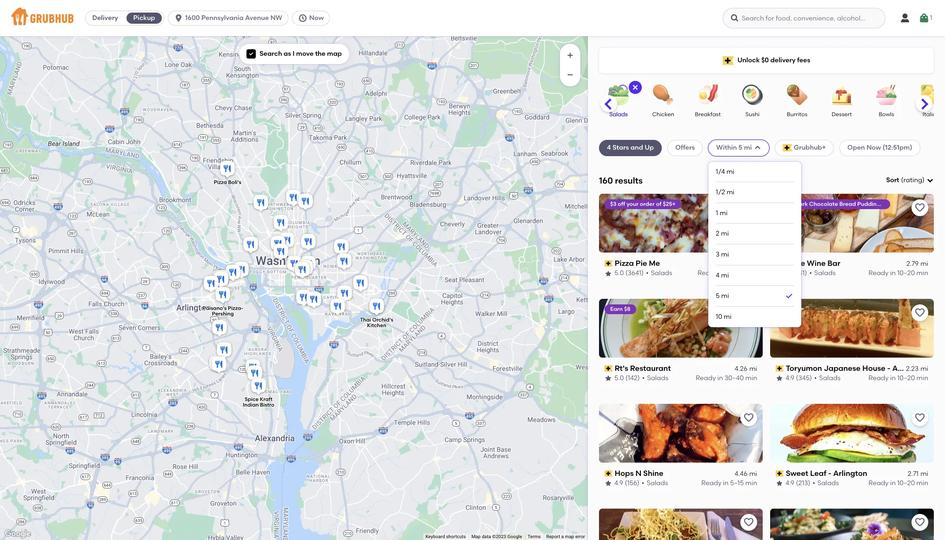 Task type: locate. For each thing, give the bounding box(es) containing it.
fresh med image
[[252, 194, 270, 214]]

mi right 2.23
[[921, 365, 929, 373]]

ready in 10–20 min down '2.79'
[[869, 270, 929, 278]]

min down the 2.71 mi at the right bottom
[[917, 480, 929, 488]]

star icon image left 4.9 (345)
[[777, 375, 784, 383]]

1 horizontal spatial pizza
[[615, 259, 634, 268]]

ready in 10–20 min down 2.23
[[869, 375, 929, 383]]

subscription pass image for sweet leaf - arlington
[[777, 471, 785, 478]]

min down 4.21 mi
[[746, 270, 758, 278]]

• for shine
[[642, 480, 645, 488]]

0 vertical spatial 4
[[608, 144, 612, 152]]

1 horizontal spatial 5
[[739, 144, 743, 152]]

2 ready in 10–20 min from the top
[[869, 375, 929, 383]]

of left $25+ at right
[[657, 201, 662, 208]]

4.9 down hops
[[615, 480, 624, 488]]

star icon image left 5.0 (142)
[[605, 375, 613, 383]]

star icon image left 4.9 (213)
[[777, 481, 784, 488]]

160 results
[[600, 175, 643, 186]]

save this restaurant image
[[915, 202, 926, 214], [915, 413, 926, 424], [744, 518, 755, 529]]

mi for 10 mi
[[724, 313, 732, 321]]

subscription pass image
[[777, 366, 785, 372], [605, 471, 613, 478], [777, 471, 785, 478]]

subscription pass image left "toryumon"
[[777, 366, 785, 372]]

0 vertical spatial save this restaurant image
[[915, 202, 926, 214]]

4.9 left (345)
[[786, 375, 795, 383]]

min down 2.23 mi
[[917, 375, 929, 383]]

save this restaurant image
[[744, 202, 755, 214], [915, 308, 926, 319], [744, 413, 755, 424], [915, 518, 926, 529]]

1 horizontal spatial -
[[888, 364, 891, 373]]

0 horizontal spatial -
[[829, 470, 832, 478]]

mi for 1 mi
[[720, 209, 728, 217]]

0 horizontal spatial arlington
[[834, 470, 868, 478]]

1 horizontal spatial now
[[867, 144, 882, 152]]

4.9 down sweet
[[786, 480, 795, 488]]

0 horizontal spatial now
[[310, 14, 324, 22]]

1 inside button
[[931, 14, 933, 22]]

10–20 down 2.71
[[898, 480, 916, 488]]

mi right '2.79'
[[921, 260, 929, 268]]

now right open
[[867, 144, 882, 152]]

minus icon image
[[566, 70, 575, 80]]

save this restaurant image for hops n shine logo
[[744, 413, 755, 424]]

unlock $0 delivery fees
[[738, 56, 811, 64]]

2 10–20 from the top
[[898, 375, 916, 383]]

0 vertical spatial 5
[[739, 144, 743, 152]]

• down "pie"
[[647, 270, 649, 278]]

2 your from the left
[[895, 201, 907, 208]]

svg image for 1
[[920, 13, 931, 24]]

1 vertical spatial map
[[565, 535, 575, 540]]

$3 off your order of $25+
[[611, 201, 676, 208]]

pizza for pizza boli's
[[214, 180, 227, 186]]

mi right "1/4"
[[727, 168, 735, 176]]

save this restaurant button for "t.h.a.i. in shirlington logo"
[[741, 515, 758, 532]]

0 horizontal spatial grubhub plus flag logo image
[[723, 56, 734, 65]]

0 vertical spatial 1
[[931, 14, 933, 22]]

1 horizontal spatial 4
[[717, 272, 720, 280]]

0 horizontal spatial of
[[657, 201, 662, 208]]

pudding
[[858, 201, 881, 208]]

0 horizontal spatial your
[[627, 201, 639, 208]]

star icon image for rt's restaurant
[[605, 375, 613, 383]]

svg image inside 1600 pennsylvania avenue nw button
[[174, 14, 183, 23]]

google image
[[2, 529, 33, 541]]

1 vertical spatial 5
[[717, 293, 720, 300]]

• salads for restaurant
[[643, 375, 669, 383]]

italian image
[[916, 85, 946, 105]]

1/4 mi
[[717, 168, 735, 176]]

in for sweet leaf - arlington
[[891, 480, 897, 488]]

0 vertical spatial grubhub plus flag logo image
[[723, 56, 734, 65]]

verre
[[787, 259, 806, 268]]

grazie grazie image
[[295, 289, 313, 309]]

5 inside option
[[717, 293, 720, 300]]

salads for japanese
[[820, 375, 841, 383]]

1 mi
[[717, 209, 728, 217]]

1 vertical spatial save this restaurant image
[[915, 413, 926, 424]]

momo navy yard image
[[305, 290, 324, 311]]

svg image
[[900, 13, 912, 24], [920, 13, 931, 24], [174, 14, 183, 23], [298, 14, 308, 23], [249, 51, 254, 57]]

of left $15+
[[925, 201, 930, 208]]

- right leaf
[[829, 470, 832, 478]]

mi up 2 mi
[[720, 209, 728, 217]]

panera bread image
[[232, 261, 251, 281]]

arlington right "house"
[[893, 364, 927, 373]]

0 vertical spatial -
[[888, 364, 891, 373]]

1 vertical spatial grubhub plus flag logo image
[[783, 145, 793, 152]]

keyboard shortcuts
[[426, 535, 466, 540]]

2 mi
[[717, 230, 730, 238]]

salads down sweet leaf - arlington
[[818, 480, 840, 488]]

1 horizontal spatial 1
[[931, 14, 933, 22]]

grubhub plus flag logo image left unlock
[[723, 56, 734, 65]]

• salads down me
[[647, 270, 673, 278]]

• down hops n shine
[[642, 480, 645, 488]]

mi inside option
[[722, 293, 730, 300]]

2 vertical spatial 10–20
[[898, 480, 916, 488]]

• salads down sweet leaf - arlington
[[813, 480, 840, 488]]

salads down japanese
[[820, 375, 841, 383]]

star icon image
[[605, 270, 613, 278], [605, 375, 613, 383], [777, 375, 784, 383], [605, 481, 613, 488], [777, 481, 784, 488]]

• salads for japanese
[[815, 375, 841, 383]]

save this restaurant image for "t.h.a.i. in shirlington logo"
[[744, 518, 755, 529]]

mi right the 1/2
[[727, 189, 735, 197]]

(41) • salads
[[797, 270, 836, 278]]

salads for leaf
[[818, 480, 840, 488]]

4 for 4 mi
[[717, 272, 720, 280]]

keyboard
[[426, 535, 445, 540]]

30–40
[[725, 375, 745, 383]]

1 horizontal spatial order
[[909, 201, 924, 208]]

pizza d'oro image
[[284, 189, 303, 209]]

delivery
[[771, 56, 796, 64]]

4 left 15–25
[[717, 272, 720, 280]]

• salads down "shine"
[[642, 480, 669, 488]]

(142)
[[626, 375, 640, 383]]

1 horizontal spatial grubhub plus flag logo image
[[783, 145, 793, 152]]

data
[[482, 535, 491, 540]]

1 horizontal spatial of
[[925, 201, 930, 208]]

your
[[627, 201, 639, 208], [895, 201, 907, 208]]

chocolate
[[810, 201, 839, 208]]

mi right 4.21
[[750, 260, 758, 268]]

ready in 30–40 min
[[696, 375, 758, 383]]

mi right 2.71
[[921, 471, 929, 478]]

salads down "shine"
[[647, 480, 669, 488]]

mi for 4 mi
[[722, 272, 730, 280]]

subscription pass image for toryumon japanese house - arlington
[[777, 366, 785, 372]]

major's image
[[335, 252, 354, 273]]

0 horizontal spatial order
[[640, 201, 655, 208]]

4.9 for sweet leaf - arlington
[[786, 480, 795, 488]]

3
[[717, 251, 720, 259]]

grubhub plus flag logo image for grubhub+
[[783, 145, 793, 152]]

thai
[[360, 318, 371, 324]]

pizza left the boli's
[[214, 180, 227, 186]]

shortcuts
[[447, 535, 466, 540]]

spice
[[245, 397, 259, 403]]

star icon image left 4.9 (156)
[[605, 481, 613, 488]]

verre wine bar logo image
[[771, 194, 935, 253]]

4 mi
[[717, 272, 730, 280]]

min for rt's restaurant
[[746, 375, 758, 383]]

bub and pop's image
[[272, 243, 290, 263]]

i
[[293, 50, 295, 58]]

5 right 'within'
[[739, 144, 743, 152]]

ready in 10–20 min for sweet leaf - arlington
[[869, 480, 929, 488]]

salads down wine
[[815, 270, 836, 278]]

min for sweet leaf - arlington
[[917, 480, 929, 488]]

salads
[[610, 111, 628, 118], [652, 270, 673, 278], [815, 270, 836, 278], [648, 375, 669, 383], [820, 375, 841, 383], [647, 480, 669, 488], [818, 480, 840, 488]]

4.46 mi
[[735, 471, 758, 478]]

save this restaurant image for sweet leaf - arlington logo
[[915, 413, 926, 424]]

svg image up unlock
[[731, 14, 740, 23]]

1 vertical spatial arlington
[[834, 470, 868, 478]]

0 horizontal spatial pizza
[[214, 180, 227, 186]]

4.9 (213)
[[786, 480, 811, 488]]

spice kraft indian bistro logo image
[[771, 510, 935, 541]]

your right with
[[895, 201, 907, 208]]

mi for 3 mi
[[722, 251, 730, 259]]

results
[[616, 175, 643, 186]]

bowls image
[[871, 85, 904, 105]]

grubhub plus flag logo image for unlock $0 delivery fees
[[723, 56, 734, 65]]

star icon image left 5.0 (3641)
[[605, 270, 613, 278]]

1 horizontal spatial arlington
[[893, 364, 927, 373]]

save this restaurant button
[[741, 200, 758, 216], [912, 200, 929, 216], [912, 305, 929, 322], [741, 410, 758, 427], [912, 410, 929, 427], [741, 515, 758, 532], [912, 515, 929, 532]]

toryumon japanese house - arlington image
[[224, 263, 243, 284]]

hops n shine logo image
[[600, 404, 763, 463]]

1 ready in 10–20 min from the top
[[869, 270, 929, 278]]

sweetgreen image
[[269, 235, 288, 255]]

rt's restaurant logo image
[[600, 299, 763, 358]]

ready for verre wine bar
[[869, 270, 889, 278]]

report a map error link
[[547, 535, 586, 540]]

within
[[717, 144, 738, 152]]

now button
[[292, 11, 334, 26]]

subscription pass image for verre wine bar
[[777, 261, 785, 267]]

• salads down japanese
[[815, 375, 841, 383]]

in for verre wine bar
[[891, 270, 897, 278]]

1 vertical spatial 5.0
[[615, 375, 624, 383]]

(156)
[[625, 480, 640, 488]]

10–20 for verre wine bar
[[898, 270, 916, 278]]

1 horizontal spatial your
[[895, 201, 907, 208]]

free dark chocolate bread pudding with your order of $15+
[[782, 201, 944, 208]]

order
[[640, 201, 655, 208], [909, 201, 924, 208]]

salads for n
[[647, 480, 669, 488]]

• right "(213)"
[[813, 480, 816, 488]]

1 of from the left
[[657, 201, 662, 208]]

star icon image for hops n shine
[[605, 481, 613, 488]]

mi right 2
[[722, 230, 730, 238]]

2 5.0 from the top
[[615, 375, 624, 383]]

proceed to checkout button
[[799, 273, 924, 290]]

©2023
[[493, 535, 507, 540]]

mi right 10
[[724, 313, 732, 321]]

pizza pie me
[[615, 259, 661, 268]]

pie
[[636, 259, 648, 268]]

pizza boli's image
[[218, 160, 237, 180]]

salads down restaurant on the right bottom of page
[[648, 375, 669, 383]]

• salads down restaurant on the right bottom of page
[[643, 375, 669, 383]]

10–20 down '2.79'
[[898, 270, 916, 278]]

order left $25+ at right
[[640, 201, 655, 208]]

min
[[746, 270, 758, 278], [917, 270, 929, 278], [746, 375, 758, 383], [917, 375, 929, 383], [746, 480, 758, 488], [917, 480, 929, 488]]

• salads for leaf
[[813, 480, 840, 488]]

ready for toryumon japanese house - arlington
[[869, 375, 889, 383]]

paisano's pizza-pershing image
[[214, 286, 232, 306]]

japanese
[[825, 364, 861, 373]]

save this restaurant image for toryumon japanese house - arlington logo in the bottom right of the page
[[915, 308, 926, 319]]

save this restaurant button for sweet leaf - arlington logo
[[912, 410, 929, 427]]

arlington right leaf
[[834, 470, 868, 478]]

mi right 3
[[722, 251, 730, 259]]

min down 4.46 mi
[[746, 480, 758, 488]]

mandarin carry out image
[[351, 274, 370, 295]]

subscription pass image
[[605, 261, 613, 267], [777, 261, 785, 267], [605, 366, 613, 372]]

subscription pass image left pizza pie me
[[605, 261, 613, 267]]

delivery
[[92, 14, 118, 22]]

sushi
[[746, 111, 760, 118]]

salads image
[[603, 85, 635, 105]]

(
[[902, 176, 904, 184]]

svg image inside the now button
[[298, 14, 308, 23]]

3 10–20 from the top
[[898, 480, 916, 488]]

- right "house"
[[888, 364, 891, 373]]

grubhub plus flag logo image left grubhub+
[[783, 145, 793, 152]]

0 horizontal spatial 5
[[717, 293, 720, 300]]

1 10–20 from the top
[[898, 270, 916, 278]]

star icon image for toryumon japanese house - arlington
[[777, 375, 784, 383]]

subscription pass image left hops
[[605, 471, 613, 478]]

paisano's
[[203, 306, 227, 312]]

toryumon
[[787, 364, 823, 373]]

min for hops n shine
[[746, 480, 758, 488]]

ready for rt's restaurant
[[696, 375, 717, 383]]

bar
[[828, 259, 841, 268]]

in for toryumon japanese house - arlington
[[891, 375, 897, 383]]

1 vertical spatial 1
[[717, 209, 719, 217]]

4.9 (156)
[[615, 480, 640, 488]]

• for me
[[647, 270, 649, 278]]

grubhub plus flag logo image
[[723, 56, 734, 65], [783, 145, 793, 152]]

5 mi
[[717, 293, 730, 300]]

now inside button
[[310, 14, 324, 22]]

hops n shine
[[615, 470, 664, 478]]

report a map error
[[547, 535, 586, 540]]

0 horizontal spatial 4
[[608, 144, 612, 152]]

check icon image
[[785, 292, 795, 301]]

• for house
[[815, 375, 818, 383]]

4 left stars
[[608, 144, 612, 152]]

offers
[[676, 144, 696, 152]]

search as i move the map
[[260, 50, 342, 58]]

1 vertical spatial ready in 10–20 min
[[869, 375, 929, 383]]

2 vertical spatial ready in 10–20 min
[[869, 480, 929, 488]]

order left $15+
[[909, 201, 924, 208]]

up
[[645, 144, 655, 152]]

mi right '4.26'
[[750, 365, 758, 373]]

10–20 down 2.23
[[898, 375, 916, 383]]

save this restaurant image for spice kraft indian bistro logo
[[915, 518, 926, 529]]

subscription pass image left 'verre'
[[777, 261, 785, 267]]

your right off
[[627, 201, 639, 208]]

1 vertical spatial pizza
[[615, 259, 634, 268]]

pizza up 5.0 (3641)
[[615, 259, 634, 268]]

lost dog cafe (columbia pike) image
[[210, 319, 229, 339]]

0 horizontal spatial 1
[[717, 209, 719, 217]]

None field
[[887, 176, 935, 185]]

mi up 10 mi
[[722, 293, 730, 300]]

of
[[657, 201, 662, 208], [925, 201, 930, 208]]

map
[[327, 50, 342, 58], [565, 535, 575, 540]]

svg image inside 1 button
[[920, 13, 931, 24]]

mi down 3 mi
[[722, 272, 730, 280]]

mi for 4.21 mi
[[750, 260, 758, 268]]

ready in 10–20 min down 2.71
[[869, 480, 929, 488]]

ready for hops n shine
[[702, 480, 722, 488]]

10
[[717, 313, 723, 321]]

subscription pass image left sweet
[[777, 471, 785, 478]]

1 5.0 from the top
[[615, 270, 624, 278]]

map right a
[[565, 535, 575, 540]]

• right (345)
[[815, 375, 818, 383]]

save this restaurant button for toryumon japanese house - arlington logo in the bottom right of the page
[[912, 305, 929, 322]]

1 vertical spatial 4
[[717, 272, 720, 280]]

160
[[600, 175, 614, 186]]

1 horizontal spatial map
[[565, 535, 575, 540]]

4.9
[[786, 375, 795, 383], [615, 480, 624, 488], [786, 480, 795, 488]]

5.0 for rt's restaurant
[[615, 375, 624, 383]]

ready in 5–15 min
[[702, 480, 758, 488]]

3 ready in 10–20 min from the top
[[869, 480, 929, 488]]

2
[[717, 230, 720, 238]]

mi for 2.79 mi
[[921, 260, 929, 268]]

spice kraft indian bistro
[[243, 397, 275, 409]]

mi right 4.46
[[750, 471, 758, 478]]

salads down me
[[652, 270, 673, 278]]

5 up 10
[[717, 293, 720, 300]]

0 vertical spatial ready in 10–20 min
[[869, 270, 929, 278]]

min down 4.26 mi
[[746, 375, 758, 383]]

now up the the
[[310, 14, 324, 22]]

sweet leaf - arlington image
[[212, 269, 231, 290]]

5.0 down rt's
[[615, 375, 624, 383]]

2 vertical spatial save this restaurant image
[[744, 518, 755, 529]]

min down the 2.79 mi
[[917, 270, 929, 278]]

hops n shine image
[[246, 365, 264, 385]]

0 vertical spatial pizza
[[214, 180, 227, 186]]

2.71 mi
[[909, 471, 929, 478]]

subscription pass image left rt's
[[605, 366, 613, 372]]

sweet leaf - arlington logo image
[[771, 404, 935, 463]]

stars
[[613, 144, 630, 152]]

bistro
[[260, 403, 275, 409]]

1 vertical spatial 10–20
[[898, 375, 916, 383]]

svg image
[[731, 14, 740, 23], [632, 84, 640, 91], [754, 145, 762, 152], [927, 177, 935, 184]]

dessert image
[[826, 85, 859, 105]]

0 vertical spatial 10–20
[[898, 270, 916, 278]]

pizza inside "map" region
[[214, 180, 227, 186]]

house
[[863, 364, 886, 373]]

0 vertical spatial 5.0
[[615, 270, 624, 278]]

5.0 left "(3641)"
[[615, 270, 624, 278]]

svg image right )
[[927, 177, 935, 184]]

0 vertical spatial now
[[310, 14, 324, 22]]

paisano's pizza- pershing thai orchid's kitchen
[[203, 306, 394, 329]]

0 horizontal spatial map
[[327, 50, 342, 58]]

map right the the
[[327, 50, 342, 58]]

mi
[[745, 144, 753, 152], [727, 168, 735, 176], [727, 189, 735, 197], [720, 209, 728, 217], [722, 230, 730, 238], [722, 251, 730, 259], [750, 260, 758, 268], [921, 260, 929, 268], [722, 272, 730, 280], [722, 293, 730, 300], [724, 313, 732, 321], [750, 365, 758, 373], [921, 365, 929, 373], [750, 471, 758, 478], [921, 471, 929, 478]]

star icon image for pizza pie me
[[605, 270, 613, 278]]

list box
[[717, 162, 795, 328]]

• salads for pie
[[647, 270, 673, 278]]

subscription pass image for hops n shine
[[605, 471, 613, 478]]

arlington
[[893, 364, 927, 373], [834, 470, 868, 478]]

1 for 1 mi
[[717, 209, 719, 217]]

delivery button
[[86, 11, 125, 26]]



Task type: describe. For each thing, give the bounding box(es) containing it.
the
[[315, 50, 326, 58]]

sweet
[[787, 470, 809, 478]]

1/2
[[717, 189, 726, 197]]

2 order from the left
[[909, 201, 924, 208]]

courthaus social image
[[212, 270, 230, 291]]

save this restaurant button for spice kraft indian bistro logo
[[912, 515, 929, 532]]

city sliders image
[[242, 236, 260, 256]]

• down rt's restaurant
[[643, 375, 645, 383]]

proceed to checkout
[[827, 277, 895, 285]]

2.79 mi
[[907, 260, 929, 268]]

• right (41)
[[810, 270, 813, 278]]

0 vertical spatial arlington
[[893, 364, 927, 373]]

pizza pie me image
[[215, 341, 234, 362]]

1/4
[[717, 168, 726, 176]]

min for verre wine bar
[[917, 270, 929, 278]]

search
[[260, 50, 282, 58]]

svg image for search as i move the map
[[249, 51, 254, 57]]

a
[[562, 535, 564, 540]]

4.26 mi
[[735, 365, 758, 373]]

1 vertical spatial now
[[867, 144, 882, 152]]

ready in 10–20 min for toryumon japanese house - arlington
[[869, 375, 929, 383]]

boli's
[[228, 180, 242, 186]]

pizza-
[[228, 306, 243, 312]]

4.9 for hops n shine
[[615, 480, 624, 488]]

chicken image
[[648, 85, 680, 105]]

save this restaurant button for hops n shine logo
[[741, 410, 758, 427]]

ambar image
[[336, 284, 354, 305]]

pershing
[[212, 312, 234, 318]]

manny & olga's pizza - petworth image
[[297, 192, 315, 213]]

1 vertical spatial -
[[829, 470, 832, 478]]

subway® image
[[297, 259, 315, 279]]

toryumon japanese house - arlington
[[787, 364, 927, 373]]

4 for 4 stars and up
[[608, 144, 612, 152]]

$3
[[611, 201, 617, 208]]

chipotle image
[[293, 261, 312, 281]]

ichiban sushi & ramen image
[[208, 355, 226, 375]]

main navigation navigation
[[0, 0, 946, 36]]

mi for 1/4 mi
[[727, 168, 735, 176]]

1 for 1
[[931, 14, 933, 22]]

star icon image for sweet leaf - arlington
[[777, 481, 784, 488]]

5 mi option
[[717, 286, 795, 307]]

pickup
[[133, 14, 155, 22]]

(3641)
[[626, 270, 644, 278]]

sort
[[887, 176, 900, 184]]

10 mi
[[717, 313, 732, 321]]

emmy squared image
[[329, 297, 347, 318]]

rt's restaurant
[[615, 364, 672, 373]]

4.9 for toryumon japanese house - arlington
[[786, 375, 795, 383]]

5.0 (142)
[[615, 375, 640, 383]]

as
[[284, 50, 291, 58]]

mi for 4.46 mi
[[750, 471, 758, 478]]

1 order from the left
[[640, 201, 655, 208]]

rating
[[904, 176, 923, 184]]

Search for food, convenience, alcohol... search field
[[723, 8, 886, 28]]

verre wine bar image
[[210, 269, 229, 290]]

in for hops n shine
[[724, 480, 729, 488]]

mikko nordic fine food image
[[278, 231, 297, 252]]

list box containing 1/4 mi
[[717, 162, 795, 328]]

none field containing sort
[[887, 176, 935, 185]]

verre wine bar
[[787, 259, 841, 268]]

min for pizza pie me
[[746, 270, 758, 278]]

breakfast image
[[692, 85, 725, 105]]

2.79
[[907, 260, 919, 268]]

in for pizza pie me
[[720, 270, 726, 278]]

svg image inside field
[[927, 177, 935, 184]]

2.23 mi
[[907, 365, 929, 373]]

earn $8
[[611, 306, 631, 313]]

)
[[923, 176, 925, 184]]

dessert
[[832, 111, 853, 118]]

potbelly sandwich works image
[[285, 255, 304, 275]]

mi for 4.26 mi
[[750, 365, 758, 373]]

keyboard shortcuts button
[[426, 534, 466, 541]]

plus icon image
[[566, 51, 575, 60]]

kraft
[[260, 397, 273, 403]]

lalibela image
[[299, 233, 318, 253]]

svg image for now
[[298, 14, 308, 23]]

1600
[[185, 14, 200, 22]]

kitchen
[[367, 323, 387, 329]]

off
[[618, 201, 626, 208]]

leaf
[[811, 470, 827, 478]]

grubhub+
[[795, 144, 827, 152]]

svg image for 1600 pennsylvania avenue nw
[[174, 14, 183, 23]]

and
[[631, 144, 644, 152]]

sushi image
[[737, 85, 770, 105]]

wine
[[808, 259, 826, 268]]

subscription pass image for pizza pie me
[[605, 261, 613, 267]]

pizza for pizza pie me
[[615, 259, 634, 268]]

4.21 mi
[[737, 260, 758, 268]]

report
[[547, 535, 561, 540]]

mi for 2.71 mi
[[921, 471, 929, 478]]

pizza pie me logo image
[[600, 194, 763, 253]]

checkout
[[864, 277, 895, 285]]

$15+
[[932, 201, 944, 208]]

(41)
[[797, 270, 808, 278]]

mi right 'within'
[[745, 144, 753, 152]]

10–20 for toryumon japanese house - arlington
[[898, 375, 916, 383]]

4.46
[[735, 471, 748, 478]]

sort ( rating )
[[887, 176, 925, 184]]

ready for pizza pie me
[[698, 270, 718, 278]]

me
[[650, 259, 661, 268]]

toryumon japanese house - arlington logo image
[[771, 299, 935, 358]]

1/2 mi
[[717, 189, 735, 197]]

bowls
[[880, 111, 895, 118]]

thai orchid's kitchen image
[[368, 297, 386, 318]]

dark
[[795, 201, 809, 208]]

$25+
[[663, 201, 676, 208]]

svg image inside 'main navigation' navigation
[[731, 14, 740, 23]]

in for rt's restaurant
[[718, 375, 724, 383]]

taqueria al lado image
[[272, 214, 290, 234]]

move
[[296, 50, 314, 58]]

ready for sweet leaf - arlington
[[869, 480, 889, 488]]

mi for 5 mi
[[722, 293, 730, 300]]

1600 pennsylvania avenue nw button
[[168, 11, 292, 26]]

le pain quotidien (clarendon blvd) image
[[202, 275, 221, 295]]

italian
[[923, 111, 941, 118]]

hipcityveg chinatown image
[[299, 255, 318, 275]]

map region
[[0, 0, 707, 541]]

• salads for n
[[642, 480, 669, 488]]

4.9 (345)
[[786, 375, 813, 383]]

salads for pie
[[652, 270, 673, 278]]

banana blossom bistro - union market dc image
[[332, 238, 351, 258]]

mi for 2 mi
[[722, 230, 730, 238]]

5.0 for pizza pie me
[[615, 270, 624, 278]]

svg image right within 5 mi on the top of the page
[[754, 145, 762, 152]]

1600 pennsylvania avenue nw
[[185, 14, 283, 22]]

(345)
[[797, 375, 813, 383]]

orchid's
[[373, 318, 394, 324]]

proceed
[[827, 277, 854, 285]]

avenue
[[245, 14, 269, 22]]

2.71
[[909, 471, 919, 478]]

subscription pass image for rt's restaurant
[[605, 366, 613, 372]]

indian
[[243, 403, 259, 409]]

salads down "salads" image
[[610, 111, 628, 118]]

salads for restaurant
[[648, 375, 669, 383]]

0 vertical spatial map
[[327, 50, 342, 58]]

ready in 10–20 min for verre wine bar
[[869, 270, 929, 278]]

pickup button
[[125, 11, 164, 26]]

1 your from the left
[[627, 201, 639, 208]]

$8
[[625, 306, 631, 313]]

rt's restaurant image
[[244, 358, 263, 379]]

spice kraft indian bistro image
[[250, 377, 268, 398]]

n
[[636, 470, 642, 478]]

mi for 1/2 mi
[[727, 189, 735, 197]]

to
[[856, 277, 862, 285]]

$0
[[762, 56, 770, 64]]

bread
[[840, 201, 857, 208]]

nw
[[271, 14, 283, 22]]

hops
[[615, 470, 634, 478]]

svg image left chicken image
[[632, 84, 640, 91]]

2 of from the left
[[925, 201, 930, 208]]

• for -
[[813, 480, 816, 488]]

burritos image
[[782, 85, 814, 105]]

5.0 (3641)
[[615, 270, 644, 278]]

free
[[782, 201, 794, 208]]

within 5 mi
[[717, 144, 753, 152]]

5–15
[[731, 480, 744, 488]]

t.h.a.i. in shirlington logo image
[[600, 510, 763, 541]]

min for toryumon japanese house - arlington
[[917, 375, 929, 383]]

10–20 for sweet leaf - arlington
[[898, 480, 916, 488]]

t.h.a.i. in shirlington image
[[210, 356, 229, 376]]

mi for 2.23 mi
[[921, 365, 929, 373]]

earn
[[611, 306, 623, 313]]



Task type: vqa. For each thing, say whether or not it's contained in the screenshot.
momo navy yard image
yes



